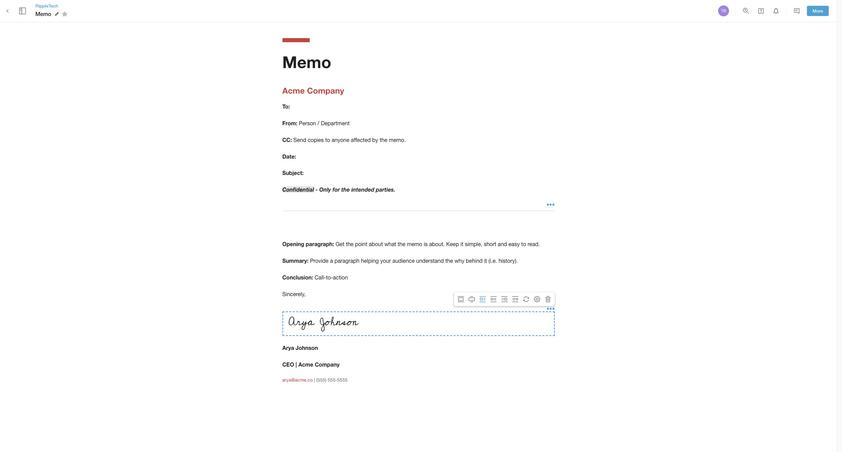 Task type: describe. For each thing, give the bounding box(es) containing it.
opening paragraph: get the point about what the memo is about. keep it simple, short and easy to read.
[[282, 241, 540, 247]]

to-
[[326, 274, 333, 280]]

read.
[[528, 241, 540, 247]]

more
[[813, 8, 823, 13]]

to inside cc: send copies to anyone affected by the memo.
[[325, 137, 330, 143]]

simple,
[[465, 241, 482, 247]]

confidential - only for the intended parties.
[[282, 186, 395, 193]]

arya johnson
[[282, 345, 318, 351]]

the right what
[[398, 241, 405, 247]]

favorite image
[[60, 10, 69, 18]]

5555
[[337, 377, 348, 383]]

is
[[424, 241, 428, 247]]

arya
[[282, 345, 294, 351]]

anyone
[[332, 137, 349, 143]]

why
[[455, 258, 464, 264]]

arya@acme.co link
[[282, 377, 313, 383]]

about
[[369, 241, 383, 247]]

what
[[384, 241, 396, 247]]

date:
[[282, 153, 296, 159]]

arya@acme.co | (555) 555-5555
[[282, 377, 348, 383]]

your
[[380, 258, 391, 264]]

department
[[321, 120, 350, 126]]

1 vertical spatial company
[[315, 361, 340, 368]]

tb button
[[717, 4, 730, 17]]

tb
[[721, 9, 726, 13]]

a
[[330, 258, 333, 264]]

-
[[316, 186, 318, 193]]

arya@acme.co
[[282, 377, 313, 383]]

summary:
[[282, 257, 309, 264]]

rippletech link
[[35, 3, 70, 9]]

from: person / department
[[282, 120, 350, 126]]

memo.
[[389, 137, 406, 143]]

1 vertical spatial acme
[[298, 361, 313, 368]]

by
[[372, 137, 378, 143]]

subject:
[[282, 170, 304, 176]]

opening
[[282, 241, 304, 247]]

confidential
[[282, 186, 314, 193]]

action
[[333, 274, 348, 280]]

parties.
[[376, 186, 395, 193]]

ceo | acme company
[[282, 361, 340, 368]]

the inside cc: send copies to anyone affected by the memo.
[[380, 137, 387, 143]]

acme company
[[282, 86, 344, 95]]

summary: provide a paragraph helping your audience understand the why behind it (i.e. history).
[[282, 257, 518, 264]]



Task type: locate. For each thing, give the bounding box(es) containing it.
conclusion:
[[282, 274, 313, 280]]

audience
[[392, 258, 415, 264]]

to right easy
[[521, 241, 526, 247]]

helping
[[361, 258, 379, 264]]

0 vertical spatial it
[[461, 241, 463, 247]]

affected
[[351, 137, 371, 143]]

the inside summary: provide a paragraph helping your audience understand the why behind it (i.e. history).
[[445, 258, 453, 264]]

1 vertical spatial to
[[521, 241, 526, 247]]

understand
[[416, 258, 444, 264]]

keep
[[446, 241, 459, 247]]

|
[[296, 361, 297, 368], [314, 377, 315, 383]]

/
[[318, 120, 319, 126]]

0 horizontal spatial to
[[325, 137, 330, 143]]

and
[[498, 241, 507, 247]]

send
[[293, 137, 306, 143]]

the right for at the left top of page
[[341, 186, 350, 193]]

to:
[[282, 103, 290, 110]]

0 vertical spatial acme
[[282, 86, 305, 95]]

1 horizontal spatial it
[[484, 258, 487, 264]]

0 horizontal spatial it
[[461, 241, 463, 247]]

easy
[[509, 241, 520, 247]]

0 horizontal spatial |
[[296, 361, 297, 368]]

paragraph:
[[306, 241, 334, 247]]

conclusion: call-to-action
[[282, 274, 348, 280]]

1 vertical spatial memo
[[282, 52, 331, 71]]

sincerely,
[[282, 291, 306, 297]]

acme up to:
[[282, 86, 305, 95]]

for
[[333, 186, 340, 193]]

1 horizontal spatial |
[[314, 377, 315, 383]]

memo up acme company on the top of the page
[[282, 52, 331, 71]]

from:
[[282, 120, 297, 126]]

1 horizontal spatial memo
[[282, 52, 331, 71]]

| for arya@acme.co
[[314, 377, 315, 383]]

cc:
[[282, 136, 292, 143]]

the right get
[[346, 241, 354, 247]]

it inside summary: provide a paragraph helping your audience understand the why behind it (i.e. history).
[[484, 258, 487, 264]]

0 vertical spatial company
[[307, 86, 344, 95]]

(i.e.
[[489, 258, 497, 264]]

1 vertical spatial |
[[314, 377, 315, 383]]

0 vertical spatial memo
[[35, 11, 51, 17]]

(555)
[[316, 377, 326, 383]]

johnson
[[296, 345, 318, 351]]

acme
[[282, 86, 305, 95], [298, 361, 313, 368]]

memo
[[407, 241, 422, 247]]

to right copies
[[325, 137, 330, 143]]

behind
[[466, 258, 483, 264]]

| for ceo
[[296, 361, 297, 368]]

cc: send copies to anyone affected by the memo.
[[282, 136, 406, 143]]

get
[[336, 241, 344, 247]]

to
[[325, 137, 330, 143], [521, 241, 526, 247]]

short
[[484, 241, 496, 247]]

paragraph
[[334, 258, 360, 264]]

only
[[319, 186, 331, 193]]

about.
[[429, 241, 445, 247]]

to inside 'opening paragraph: get the point about what the memo is about. keep it simple, short and easy to read.'
[[521, 241, 526, 247]]

| right "ceo"
[[296, 361, 297, 368]]

it left (i.e.
[[484, 258, 487, 264]]

the left the why
[[445, 258, 453, 264]]

1 vertical spatial it
[[484, 258, 487, 264]]

company up 555-
[[315, 361, 340, 368]]

provide
[[310, 258, 329, 264]]

memo
[[35, 11, 51, 17], [282, 52, 331, 71]]

more button
[[807, 6, 829, 16]]

company
[[307, 86, 344, 95], [315, 361, 340, 368]]

copies
[[308, 137, 324, 143]]

acme down johnson
[[298, 361, 313, 368]]

1 horizontal spatial to
[[521, 241, 526, 247]]

point
[[355, 241, 367, 247]]

history).
[[499, 258, 518, 264]]

it
[[461, 241, 463, 247], [484, 258, 487, 264]]

555-
[[328, 377, 337, 383]]

0 vertical spatial to
[[325, 137, 330, 143]]

0 horizontal spatial memo
[[35, 11, 51, 17]]

the right "by"
[[380, 137, 387, 143]]

call-
[[315, 274, 326, 280]]

| left (555)
[[314, 377, 315, 383]]

0 vertical spatial |
[[296, 361, 297, 368]]

it right keep
[[461, 241, 463, 247]]

intended
[[351, 186, 374, 193]]

it inside 'opening paragraph: get the point about what the memo is about. keep it simple, short and easy to read.'
[[461, 241, 463, 247]]

person
[[299, 120, 316, 126]]

memo down rippletech
[[35, 11, 51, 17]]

the
[[380, 137, 387, 143], [341, 186, 350, 193], [346, 241, 354, 247], [398, 241, 405, 247], [445, 258, 453, 264]]

company up '/'
[[307, 86, 344, 95]]

rippletech
[[35, 3, 58, 8]]

ceo
[[282, 361, 294, 368]]



Task type: vqa. For each thing, say whether or not it's contained in the screenshot.


